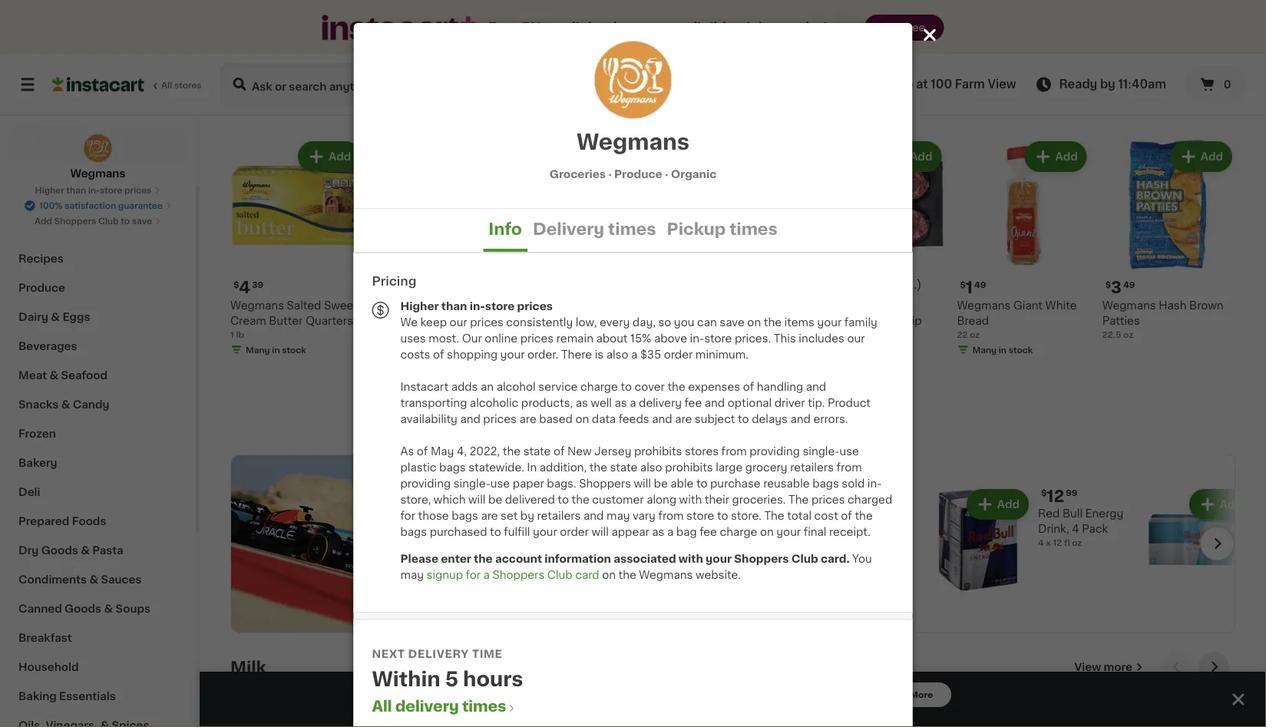 Task type: vqa. For each thing, say whether or not it's contained in the screenshot.
the left Higher
yes



Task type: locate. For each thing, give the bounding box(es) containing it.
1 vertical spatial items
[[751, 400, 782, 411]]

as right the well on the left bottom of the page
[[615, 397, 627, 408]]

earn
[[488, 21, 518, 34]]

1.48
[[681, 361, 699, 369]]

expenses
[[688, 381, 740, 392]]

a
[[631, 349, 638, 360], [630, 397, 636, 408], [667, 526, 674, 537], [483, 569, 490, 580]]

fl inside red bull energy drink, 12 pack 12 x 8.4 fl oz
[[850, 539, 855, 547]]

49 up bread
[[974, 280, 986, 289]]

with
[[679, 494, 702, 505], [679, 553, 703, 564]]

item carousel region
[[230, 83, 1235, 442], [230, 652, 1235, 727]]

family
[[844, 317, 877, 327]]

1 vertical spatial retailers
[[537, 510, 581, 521]]

oz up order.
[[532, 315, 542, 323]]

bull for 25
[[840, 508, 860, 519]]

the right enter
[[474, 553, 493, 564]]

many down uses
[[391, 345, 415, 354]]

the inside "instacart adds an alcohol service charge to cover the expenses of handling and transporting alcoholic products, as well as a delivery fee and optional driver tip. product availability and prices are based on data feeds and are subject to delays and errors."
[[668, 381, 685, 392]]

$5
[[745, 317, 756, 325]]

ready by 11:40am link
[[1035, 75, 1166, 94]]

fee inside "instacart adds an alcohol service charge to cover the expenses of handling and transporting alcoholic products, as well as a delivery fee and optional driver tip. product availability and prices are based on data feeds and are subject to delays and errors."
[[684, 397, 702, 408]]

1 horizontal spatial our
[[847, 333, 865, 344]]

fl inside red bull energy drink, 4 pack 4 x 12 fl oz
[[1064, 539, 1070, 547]]

a inside as of may 4, 2022, the state of new jersey prohibits stores from providing single-use plastic bags statewide. in addition, the state also prohibits large grocery retailers from providing single-use paper bags. shoppers will be able to purchase reusable bags sold in- store, which will be delivered to the customer along with their groceries. the prices charged for those bags are set by retailers and may vary from store to store. the total cost of the bags purchased to fulfill your order will appear as a bag fee charge on your final receipt.
[[667, 526, 674, 537]]

bull down 99
[[1063, 508, 1083, 519]]

49 inside the $ 7 49
[[396, 280, 407, 289]]

info tab
[[483, 209, 527, 252]]

1 vertical spatial organic
[[671, 169, 717, 179]]

0 vertical spatial 1
[[376, 8, 379, 16]]

items inside we keep our prices consistently low, every day, so you can save on the items your family uses most. our online prices remain about 15% above in-store prices. this includes our costs of shopping your order. there is also a $35 order minimum.
[[784, 317, 814, 327]]

goods inside dry goods & pasta link
[[41, 545, 78, 556]]

1 horizontal spatial the
[[764, 510, 784, 521]]

1 vertical spatial free
[[524, 688, 552, 701]]

1 vertical spatial stores
[[685, 446, 719, 456]]

wegmans inside wegmans salted sweet cream butter quarters 1 lb
[[230, 300, 284, 310]]

0 vertical spatial single-
[[803, 446, 840, 456]]

49 for 1
[[974, 280, 986, 289]]

be
[[654, 478, 668, 489], [488, 494, 502, 505]]

/ right $14.99
[[843, 345, 846, 354]]

wegmans inside 'wegmans hash brown patties 22.5 oz'
[[1102, 300, 1156, 310]]

$ left the 39
[[233, 280, 239, 289]]

may inside as of may 4, 2022, the state of new jersey prohibits stores from providing single-use plastic bags statewide. in addition, the state also prohibits large grocery retailers from providing single-use paper bags. shoppers will be able to purchase reusable bags sold in- store, which will be delivered to the customer along with their groceries. the prices charged for those bags are set by retailers and may vary from store to store. the total cost of the bags purchased to fulfill your order will appear as a bag fee charge on your final receipt.
[[606, 510, 630, 521]]

/ down (zucchini)
[[837, 23, 840, 31]]

eligible inside button
[[708, 400, 748, 411]]

/pkg (est.)
[[859, 278, 922, 290]]

all inside all delivery times 
[[372, 699, 392, 713]]

wegmans link
[[70, 134, 125, 181]]

pack for 25
[[863, 524, 889, 534]]

11:40am
[[1118, 79, 1166, 90]]

1 drink, from the left
[[815, 524, 847, 534]]

order inside as of may 4, 2022, the state of new jersey prohibits stores from providing single-use plastic bags statewide. in addition, the state also prohibits large grocery retailers from providing single-use paper bags. shoppers will be able to purchase reusable bags sold in- store, which will be delivered to the customer along with their groceries. the prices charged for those bags are set by retailers and may vary from store to store. the total cost of the bags purchased to fulfill your order will appear as a bag fee charge on your final receipt.
[[560, 526, 589, 537]]

red for 25
[[815, 508, 837, 519]]

x inside spend $20, save $5 ritz crackers, the original, fresh stacks 8 x 1.48 oz
[[674, 361, 679, 369]]

$ left 99
[[1041, 489, 1047, 497]]

the up this
[[764, 317, 782, 327]]

8.6"
[[425, 315, 447, 326]]

in-
[[88, 186, 100, 195], [470, 301, 485, 311], [690, 333, 704, 344], [867, 478, 882, 489]]

/ inside wegmans choice perfect portion strip steak $14.99 / lb
[[843, 345, 846, 354]]

bull inside red bull energy drink, 12 pack 12 x 8.4 fl oz
[[840, 508, 860, 519]]

0 vertical spatial 100
[[931, 79, 952, 90]]

49 for 3
[[1123, 280, 1135, 289]]

many inside wegmans paper plates, medium,  8.6" 100 ct many in stock
[[391, 345, 415, 354]]

organic up spinach
[[689, 0, 732, 3]]

0 vertical spatial by
[[1100, 79, 1115, 90]]

bull
[[840, 508, 860, 519], [1063, 508, 1083, 519]]

1 · from the left
[[608, 169, 612, 179]]

lb up 0.82
[[553, 8, 562, 16]]

goods down prepared foods on the left bottom of page
[[41, 545, 78, 556]]

view inside 'popup button'
[[988, 79, 1016, 90]]

wegmans up cream
[[230, 300, 284, 310]]

pickup times
[[667, 221, 777, 237]]

in- inside as of may 4, 2022, the state of new jersey prohibits stores from providing single-use plastic bags statewide. in addition, the state also prohibits large grocery retailers from providing single-use paper bags. shoppers will be able to purchase reusable bags sold in- store, which will be delivered to the customer along with their groceries. the prices charged for those bags are set by retailers and may vary from store to store. the total cost of the bags purchased to fulfill your order will appear as a bag fee charge on your final receipt.
[[867, 478, 882, 489]]

higher
[[35, 186, 64, 195], [400, 301, 439, 311]]

12 down $ 12 99
[[1053, 539, 1062, 547]]

wegmans inside wegmans choice perfect portion strip steak $14.99 / lb
[[812, 300, 865, 310]]

1 horizontal spatial higher
[[400, 301, 439, 311]]

we keep our prices consistently low, every day, so you can save on the items your family uses most. our online prices remain about 15% above in-store prices. this includes our costs of shopping your order. there is also a $35 order minimum.
[[400, 317, 877, 360]]

$ inside $ 3 49
[[1105, 280, 1111, 289]]

0 horizontal spatial providing
[[400, 478, 451, 489]]

0 horizontal spatial may
[[400, 569, 424, 580]]

oz right 22
[[970, 330, 980, 338]]

0 horizontal spatial essentials
[[59, 691, 116, 702]]

2 drink, from the left
[[1038, 524, 1069, 534]]

spinach
[[666, 8, 710, 19]]

2 bull from the left
[[1063, 508, 1083, 519]]

2 vertical spatial /
[[843, 345, 846, 354]]

and up subject
[[705, 397, 725, 408]]

each
[[381, 8, 403, 16], [580, 20, 601, 28]]

in- inside we keep our prices consistently low, every day, so you can save on the items your family uses most. our online prices remain about 15% above in-store prices. this includes our costs of shopping your order. there is also a $35 order minimum.
[[690, 333, 704, 344]]

1 fl from the left
[[850, 539, 855, 547]]

1 item carousel region from the top
[[230, 83, 1235, 442]]

0 horizontal spatial 1
[[230, 330, 234, 338]]

delivery inside "instacart adds an alcohol service charge to cover the expenses of handling and transporting alcoholic products, as well as a delivery fee and optional driver tip. product availability and prices are based on data feeds and are subject to delays and errors."
[[639, 397, 682, 408]]

100
[[931, 79, 952, 90], [376, 330, 391, 338]]

the up "total"
[[789, 494, 809, 505]]

0 vertical spatial wegmans logo image
[[595, 41, 671, 118]]

4 left the 39
[[239, 279, 250, 295]]

0 horizontal spatial items
[[751, 400, 782, 411]]

oz inside the wegmans guacamole 12 oz
[[532, 315, 542, 323]]

higher than in-store prices up 100% satisfaction guarantee button
[[35, 186, 152, 195]]

you
[[852, 553, 872, 564]]

pickup at 100 farm view
[[873, 79, 1016, 90]]

1 vertical spatial than
[[441, 301, 467, 311]]

your
[[817, 317, 842, 327], [500, 349, 525, 360], [533, 526, 557, 537], [776, 526, 801, 537], [706, 553, 732, 564]]

0 horizontal spatial charge
[[580, 381, 618, 392]]

1 horizontal spatial view
[[1074, 662, 1101, 673]]

$ inside the $ 7 49
[[379, 280, 384, 289]]

100 inside 'popup button'
[[931, 79, 952, 90]]

bakery link
[[9, 448, 187, 478]]

0 vertical spatial retailers
[[790, 462, 834, 473]]

above
[[654, 333, 687, 344]]

pack for 12
[[1082, 524, 1108, 534]]

nsored
[[578, 560, 608, 569]]

salted
[[287, 300, 321, 310]]

red bull energy drinks image
[[231, 455, 547, 633], [560, 486, 588, 514]]

for down enter
[[466, 569, 481, 580]]

1 horizontal spatial charge
[[720, 526, 757, 537]]

/
[[548, 8, 551, 16], [837, 23, 840, 31], [843, 345, 846, 354]]

breakfast
[[18, 633, 72, 643]]

2 item carousel region from the top
[[230, 652, 1235, 727]]

& left the pasta
[[81, 545, 90, 556]]

fee right bag
[[700, 526, 717, 537]]

produce down recipes
[[18, 283, 65, 293]]

0 horizontal spatial by
[[520, 510, 534, 521]]

prepared foods link
[[9, 507, 187, 536]]

on inside as of may 4, 2022, the state of new jersey prohibits stores from providing single-use plastic bags statewide. in addition, the state also prohibits large grocery retailers from providing single-use paper bags. shoppers will be able to purchase reusable bags sold in- store, which will be delivered to the customer along with their groceries. the prices charged for those bags are set by retailers and may vary from store to store. the total cost of the bags purchased to fulfill your order will appear as a bag fee charge on your final receipt.
[[760, 526, 774, 537]]

with inside as of may 4, 2022, the state of new jersey prohibits stores from providing single-use plastic bags statewide. in addition, the state also prohibits large grocery retailers from providing single-use paper bags. shoppers will be able to purchase reusable bags sold in- store, which will be delivered to the customer along with their groceries. the prices charged for those bags are set by retailers and may vary from store to store. the total cost of the bags purchased to fulfill your order will appear as a bag fee charge on your final receipt.
[[679, 494, 702, 505]]

energy inside red bull energy drink, 12 pack 12 x 8.4 fl oz
[[863, 508, 901, 519]]

free inside button
[[524, 688, 552, 701]]

& for snacks
[[61, 399, 70, 410]]

lb down (zucchini)
[[842, 23, 851, 31]]

store
[[100, 186, 122, 195], [485, 301, 515, 311], [704, 333, 732, 344], [686, 510, 714, 521]]

$ for 12
[[1041, 489, 1047, 497]]

red inside red bull energy drink, 4 pack 4 x 12 fl oz
[[1038, 508, 1060, 519]]

try free
[[883, 22, 926, 33]]

every
[[644, 21, 682, 34], [600, 317, 630, 327]]

None search field
[[220, 63, 648, 106]]

1 vertical spatial pickup
[[667, 221, 726, 237]]

an
[[481, 381, 494, 392]]

are
[[519, 413, 536, 424], [675, 413, 692, 424], [481, 510, 498, 521]]

0 vertical spatial for
[[400, 510, 415, 521]]

by inside as of may 4, 2022, the state of new jersey prohibits stores from providing single-use plastic bags statewide. in addition, the state also prohibits large grocery retailers from providing single-use paper bags. shoppers will be able to purchase reusable bags sold in- store, which will be delivered to the customer along with their groceries. the prices charged for those bags are set by retailers and may vary from store to store. the total cost of the bags purchased to fulfill your order will appear as a bag fee charge on your final receipt.
[[520, 510, 534, 521]]

2 horizontal spatial club
[[791, 553, 818, 564]]

our down the paper
[[450, 317, 467, 327]]

purchased
[[430, 526, 487, 537]]

with down able
[[679, 494, 702, 505]]

drink, inside red bull energy drink, 4 pack 4 x 12 fl oz
[[1038, 524, 1069, 534]]

plates,
[[466, 300, 503, 310]]

1 vertical spatial charge
[[720, 526, 757, 537]]

& left eggs
[[51, 312, 60, 322]]

order up "8"
[[664, 349, 693, 360]]

1 vertical spatial each
[[580, 20, 601, 28]]

1 vertical spatial be
[[488, 494, 502, 505]]

baking essentials link
[[9, 682, 187, 711]]

0 horizontal spatial all
[[161, 81, 172, 89]]

club down spo
[[547, 569, 572, 580]]

item carousel region containing milk
[[230, 652, 1235, 727]]

delivery
[[533, 221, 604, 237]]

$ for 7
[[379, 280, 384, 289]]

stores inside as of may 4, 2022, the state of new jersey prohibits stores from providing single-use plastic bags statewide. in addition, the state also prohibits large grocery retailers from providing single-use paper bags. shoppers will be able to purchase reusable bags sold in- store, which will be delivered to the customer along with their groceries. the prices charged for those bags are set by retailers and may vary from store to store. the total cost of the bags purchased to fulfill your order will appear as a bag fee charge on your final receipt.
[[685, 446, 719, 456]]

by right ready
[[1100, 79, 1115, 90]]

all right the instacart logo
[[161, 81, 172, 89]]

0 horizontal spatial order
[[560, 526, 589, 537]]

signup for a shoppers club card on the wegmans website.
[[427, 569, 741, 580]]

49 inside $ 3 49
[[1123, 280, 1135, 289]]

single- up which at the bottom of the page
[[453, 478, 490, 489]]

goods down condiments & sauces
[[65, 603, 101, 614]]

oz down $ 12 99
[[1072, 539, 1082, 547]]

1 vertical spatial produce
[[18, 283, 65, 293]]

instacart logo image
[[52, 75, 144, 94]]

4 down $ 12 99
[[1038, 539, 1044, 547]]

0 vertical spatial all
[[161, 81, 172, 89]]

in- up the charged
[[867, 478, 882, 489]]

1 vertical spatial item carousel region
[[230, 652, 1235, 727]]

wegmans logo image inside wegmans "link"
[[83, 134, 112, 163]]

x left 8.4
[[826, 539, 831, 547]]

& for meat
[[49, 370, 58, 381]]

& left candy
[[61, 399, 70, 410]]

may down please
[[400, 569, 424, 580]]

the inside spend $20, save $5 ritz crackers, the original, fresh stacks 8 x 1.48 oz
[[743, 330, 764, 341]]

wegmans inside wegmans paper plates, medium,  8.6" 100 ct many in stock
[[376, 300, 429, 310]]

product group
[[230, 138, 363, 359], [521, 138, 654, 343], [666, 138, 799, 436], [812, 138, 945, 368], [957, 138, 1090, 359], [1102, 138, 1235, 340], [230, 707, 363, 727], [376, 707, 509, 727], [521, 707, 654, 727], [666, 707, 799, 727], [812, 707, 945, 727], [957, 707, 1090, 727], [1102, 707, 1235, 727]]

100 right at
[[931, 79, 952, 90]]

energy inside red bull energy drink, 4 pack 4 x 12 fl oz
[[1085, 508, 1123, 519]]

on up the prices.
[[747, 317, 761, 327]]

remain
[[556, 333, 593, 344]]

save inside spend $20, save $5 ritz crackers, the original, fresh stacks 8 x 1.48 oz
[[722, 317, 742, 325]]

1 horizontal spatial red bull energy drinks image
[[560, 486, 588, 514]]

& for dairy
[[51, 312, 60, 322]]

essentials down household link
[[59, 691, 116, 702]]

on left data
[[575, 413, 589, 424]]

1 vertical spatial fee
[[700, 526, 717, 537]]

oz inside spend $20, save $5 ritz crackers, the original, fresh stacks 8 x 1.48 oz
[[701, 361, 711, 369]]

0 horizontal spatial our
[[450, 317, 467, 327]]

in inside wegmans paper plates, medium,  8.6" 100 ct many in stock
[[417, 345, 425, 354]]

pickup at 100 farm view button
[[848, 63, 1016, 106]]

bags down those
[[400, 526, 427, 537]]

save left the $5
[[722, 317, 742, 325]]

0 horizontal spatial times
[[462, 699, 506, 713]]

white
[[1045, 300, 1077, 310]]

times inside tab
[[608, 221, 656, 237]]

$1.99
[[812, 23, 835, 31]]

1 vertical spatial order
[[560, 526, 589, 537]]

2 horizontal spatial as
[[652, 526, 664, 537]]

1 vertical spatial 100
[[376, 330, 391, 338]]

item carousel region containing best sellers
[[230, 83, 1235, 442]]

0 horizontal spatial pack
[[863, 524, 889, 534]]

1 horizontal spatial stores
[[685, 446, 719, 456]]

their
[[705, 494, 729, 505]]

pack inside red bull energy drink, 4 pack 4 x 12 fl oz
[[1082, 524, 1108, 534]]

keep
[[420, 317, 447, 327]]

there
[[561, 349, 592, 360]]

0 vertical spatial produce
[[614, 169, 662, 179]]

0 horizontal spatial for
[[400, 510, 415, 521]]

goods inside canned goods & soups link
[[65, 603, 101, 614]]

0 vertical spatial charge
[[580, 381, 618, 392]]

1 vertical spatial every
[[600, 317, 630, 327]]

1 horizontal spatial retailers
[[790, 462, 834, 473]]

0 vertical spatial also
[[606, 349, 628, 360]]

0 vertical spatial essentials
[[560, 542, 631, 555]]

$ for 3
[[1105, 280, 1111, 289]]

1 horizontal spatial will
[[591, 526, 609, 537]]

2 · from the left
[[665, 169, 668, 179]]

2 vertical spatial the
[[764, 510, 784, 521]]

1 vertical spatial goods
[[65, 603, 101, 614]]

1 horizontal spatial pack
[[1082, 524, 1108, 534]]

delivery inside all delivery times 
[[395, 699, 459, 713]]

wegmans for patties
[[1102, 300, 1156, 310]]

wegmans for bread
[[957, 300, 1011, 310]]

a left bag
[[667, 526, 674, 537]]

0 vertical spatial organic
[[689, 0, 732, 3]]

times for delivery times
[[608, 221, 656, 237]]

tab list
[[354, 209, 912, 252]]

$ inside $ 25 49
[[818, 489, 824, 497]]

are left set
[[481, 510, 498, 521]]

& left sauces
[[89, 574, 98, 585]]

1 horizontal spatial /
[[837, 23, 840, 31]]

to down set
[[490, 526, 501, 537]]

49 right 7
[[396, 280, 407, 289]]

1 red from the left
[[815, 508, 837, 519]]

product group containing 4
[[230, 138, 363, 359]]

$ 4 39
[[233, 279, 263, 295]]

view more button
[[1068, 652, 1149, 683]]

bull for 12
[[1063, 508, 1083, 519]]

prohibits down sponsored badge image
[[634, 446, 682, 456]]

$ inside $ 12 99
[[1041, 489, 1047, 497]]

the down the $5
[[743, 330, 764, 341]]

x for 25
[[826, 539, 831, 547]]

pickup for pickup at 100 farm view
[[873, 79, 913, 90]]

all stores
[[161, 81, 202, 89]]

items inside button
[[751, 400, 782, 411]]

vary
[[633, 510, 656, 521]]

2 red from the left
[[1038, 508, 1060, 519]]

pickup inside tab
[[667, 221, 726, 237]]

pickup inside 'popup button'
[[873, 79, 913, 90]]

retailers up race
[[537, 510, 581, 521]]

a inside we keep our prices consistently low, every day, so you can save on the items your family uses most. our online prices remain about 15% above in-store prices. this includes our costs of shopping your order. there is also a $35 order minimum.
[[631, 349, 638, 360]]

may
[[606, 510, 630, 521], [400, 569, 424, 580]]

a inside "instacart adds an alcohol service charge to cover the expenses of handling and transporting alcoholic products, as well as a delivery fee and optional driver tip. product availability and prices are based on data feeds and are subject to delays and errors."
[[630, 397, 636, 408]]

many in stock down wegmans giant white bread 22 oz
[[972, 345, 1033, 354]]

wegmans for portion
[[812, 300, 865, 310]]

receipt.
[[829, 526, 871, 537]]

soli
[[666, 0, 686, 3]]

many in stock down "1.48"
[[682, 376, 742, 384]]

0 horizontal spatial use
[[490, 478, 510, 489]]

next
[[372, 648, 405, 659]]

1 horizontal spatial bull
[[1063, 508, 1083, 519]]

sauces
[[101, 574, 142, 585]]

8.4
[[833, 539, 848, 547]]

ct
[[393, 330, 402, 338]]

store up online on the top of the page
[[485, 301, 515, 311]]

1 horizontal spatial by
[[1100, 79, 1115, 90]]

also inside we keep our prices consistently low, every day, so you can save on the items your family uses most. our online prices remain about 15% above in-store prices. this includes our costs of shopping your order. there is also a $35 order minimum.
[[606, 349, 628, 360]]

1 energy from the left
[[863, 508, 901, 519]]

1 horizontal spatial pickup
[[873, 79, 913, 90]]

wegmans for oz
[[521, 300, 575, 310]]

x inside red bull energy drink, 12 pack 12 x 8.4 fl oz
[[826, 539, 831, 547]]

0 vertical spatial item carousel region
[[230, 83, 1235, 442]]

close modal image
[[920, 25, 939, 45]]

many in stock for wegmans giant white bread
[[972, 345, 1033, 354]]

butter
[[269, 315, 303, 326]]

1 horizontal spatial 100
[[931, 79, 952, 90]]

bag
[[676, 526, 697, 537]]

charge
[[580, 381, 618, 392], [720, 526, 757, 537]]

prices up the guarantee
[[124, 186, 152, 195]]

on down the store.
[[760, 526, 774, 537]]

100 inside wegmans paper plates, medium,  8.6" 100 ct many in stock
[[376, 330, 391, 338]]

meat & seafood
[[18, 370, 107, 381]]

store,
[[400, 494, 431, 505]]

free for try
[[903, 22, 926, 33]]

eggs
[[62, 312, 90, 322]]

organic up pickup times
[[671, 169, 717, 179]]

0 button
[[1185, 66, 1248, 103]]

2 horizontal spatial x
[[1046, 539, 1051, 547]]

also
[[606, 349, 628, 360], [640, 462, 662, 473]]

1 horizontal spatial fl
[[1064, 539, 1070, 547]]

all for stores
[[161, 81, 172, 89]]

0 horizontal spatial higher than in-store prices
[[35, 186, 152, 195]]

x right "8"
[[674, 361, 679, 369]]

0 vertical spatial than
[[66, 186, 86, 195]]

oz inside wegmans giant white bread 22 oz
[[970, 330, 980, 338]]

and inside as of may 4, 2022, the state of new jersey prohibits stores from providing single-use plastic bags statewide. in addition, the state also prohibits large grocery retailers from providing single-use paper bags. shoppers will be able to purchase reusable bags sold in- store, which will be delivered to the customer along with their groceries. the prices charged for those bags are set by retailers and may vary from store to store. the total cost of the bags purchased to fulfill your order will appear as a bag fee charge on your final receipt.
[[583, 510, 604, 521]]

1 horizontal spatial from
[[721, 446, 747, 456]]

and up race
[[583, 510, 604, 521]]

than inside higher than in-store prices link
[[66, 186, 86, 195]]

stock inside wegmans paper plates, medium,  8.6" 100 ct many in stock
[[427, 345, 452, 354]]

as left the well on the left bottom of the page
[[576, 397, 588, 408]]

1 bull from the left
[[840, 508, 860, 519]]

many down consistently
[[536, 330, 561, 338]]

red down $ 12 99
[[1038, 508, 1060, 519]]

items up delays
[[751, 400, 782, 411]]

/pkg
[[859, 278, 886, 290]]

within
[[372, 669, 440, 689]]

paper
[[432, 300, 464, 310]]

pack inside red bull energy drink, 12 pack 12 x 8.4 fl oz
[[863, 524, 889, 534]]

0 horizontal spatial also
[[606, 349, 628, 360]]

oz up you
[[858, 539, 868, 547]]

product group containing 1
[[957, 138, 1090, 359]]

$ for 1
[[960, 280, 966, 289]]

12 inside red bull energy drink, 4 pack 4 x 12 fl oz
[[1053, 539, 1062, 547]]

fee up sponsored badge image
[[684, 397, 702, 408]]

wegmans for medium,
[[376, 300, 429, 310]]

every up "about"
[[600, 317, 630, 327]]

prices down the plates, in the top left of the page
[[470, 317, 503, 327]]

single-
[[803, 446, 840, 456], [453, 478, 490, 489]]

49 for 7
[[396, 280, 407, 289]]

49 for 25
[[847, 489, 859, 497]]

100%
[[39, 202, 63, 210]]

$ up bread
[[960, 280, 966, 289]]

higher up we
[[400, 301, 439, 311]]

use down statewide.
[[490, 478, 510, 489]]

0 vertical spatial /
[[548, 8, 551, 16]]

patties
[[1102, 315, 1140, 326]]

49 inside $ 25 49
[[847, 489, 859, 497]]

0 vertical spatial items
[[784, 317, 814, 327]]

oz inside soli organic baby spinach 4 oz
[[674, 23, 684, 31]]

0 horizontal spatial be
[[488, 494, 502, 505]]

prices inside "instacart adds an alcohol service charge to cover the expenses of handling and transporting alcoholic products, as well as a delivery fee and optional driver tip. product availability and prices are based on data feeds and are subject to delays and errors."
[[483, 413, 517, 424]]

delivery down within 5 hours
[[395, 699, 459, 713]]

to down see eligible items
[[738, 413, 749, 424]]

2 pack from the left
[[1082, 524, 1108, 534]]

drink, inside red bull energy drink, 12 pack 12 x 8.4 fl oz
[[815, 524, 847, 534]]

providing down plastic
[[400, 478, 451, 489]]

1 vertical spatial wegmans logo image
[[83, 134, 112, 163]]

4
[[666, 23, 672, 31], [239, 279, 250, 295], [1072, 524, 1079, 534], [1038, 539, 1044, 547]]

drink, down cost at the right bottom of page
[[815, 524, 847, 534]]

1 pack from the left
[[863, 524, 889, 534]]

1 vertical spatial by
[[520, 510, 534, 521]]

/ inside green squash (zucchini) $1.99 / lb
[[837, 23, 840, 31]]

your down online on the top of the page
[[500, 349, 525, 360]]

fl down $ 12 99
[[1064, 539, 1070, 547]]

wegmans inside wegmans giant white bread 22 oz
[[957, 300, 1011, 310]]

wegmans up higher than in-store prices link
[[70, 168, 125, 179]]

shopping
[[447, 349, 498, 360]]

2 energy from the left
[[1085, 508, 1123, 519]]

1 inside wegmans salted sweet cream butter quarters 1 lb
[[230, 330, 234, 338]]

low,
[[576, 317, 597, 327]]

pack
[[863, 524, 889, 534], [1082, 524, 1108, 534]]

well
[[591, 397, 612, 408]]

0 vertical spatial be
[[654, 478, 668, 489]]

many down cream
[[246, 345, 270, 354]]

0 vertical spatial state
[[523, 446, 551, 456]]

energy for 25
[[863, 508, 901, 519]]

from up large
[[721, 446, 747, 456]]

1 vertical spatial 1
[[966, 279, 973, 295]]

times inside tab
[[729, 221, 777, 237]]

organic
[[689, 0, 732, 3], [671, 169, 717, 179]]

$ inside $ 4 39
[[233, 280, 239, 289]]

stock down the most.
[[427, 345, 452, 354]]

drink, for 25
[[815, 524, 847, 534]]

1 horizontal spatial club
[[547, 569, 572, 580]]

of right as
[[417, 446, 428, 456]]

1 horizontal spatial ·
[[665, 169, 668, 179]]

club
[[98, 217, 119, 225], [791, 553, 818, 564], [547, 569, 572, 580]]

$ up the 
[[379, 280, 384, 289]]

be up along
[[654, 478, 668, 489]]

wegmans logo image
[[595, 41, 671, 118], [83, 134, 112, 163]]

1 vertical spatial essentials
[[59, 691, 116, 702]]

49 inside $ 1 49
[[974, 280, 986, 289]]

0 horizontal spatial free
[[524, 688, 552, 701]]

2 horizontal spatial will
[[634, 478, 651, 489]]

x down $ 12 99
[[1046, 539, 1051, 547]]

baking essentials
[[18, 691, 116, 702]]

1 horizontal spatial also
[[640, 462, 662, 473]]

state
[[523, 446, 551, 456], [610, 462, 637, 473]]

0 vertical spatial view
[[988, 79, 1016, 90]]

2 fl from the left
[[1064, 539, 1070, 547]]

get
[[496, 688, 521, 701]]

$ inside $ 1 49
[[960, 280, 966, 289]]

lb inside wegmans salted sweet cream butter quarters 1 lb
[[236, 330, 244, 338]]



Task type: describe. For each thing, give the bounding box(es) containing it.
product group containing add
[[521, 138, 654, 343]]

each inside the $2.29 / lb about 0.82 lb each
[[580, 20, 601, 28]]

able
[[670, 478, 694, 489]]

essentials inside baking essentials link
[[59, 691, 116, 702]]

12 down the final
[[815, 539, 824, 547]]

a right "signup"
[[483, 569, 490, 580]]

x for 12
[[1046, 539, 1051, 547]]

many in stock up there
[[536, 330, 597, 338]]

0 vertical spatial will
[[634, 478, 651, 489]]

hash
[[1159, 300, 1187, 310]]

treatment tracker modal dialog
[[200, 672, 1266, 727]]

and down driver
[[790, 413, 811, 424]]

1 vertical spatial use
[[490, 478, 510, 489]]

many in stock for wegmans salted sweet cream butter quarters
[[246, 345, 306, 354]]

oz inside 'wegmans hash brown patties 22.5 oz'
[[1123, 330, 1133, 338]]

on right back
[[624, 21, 641, 34]]

and down alcoholic
[[460, 413, 480, 424]]

signup for a shoppers club card link
[[427, 569, 602, 580]]

transporting
[[400, 397, 467, 408]]

snacks
[[18, 399, 59, 410]]

about
[[596, 333, 628, 344]]

errors.
[[813, 413, 848, 424]]

organic inside soli organic baby spinach 4 oz
[[689, 0, 732, 3]]

so
[[658, 317, 671, 327]]

0 vertical spatial stores
[[174, 81, 202, 89]]

order!
[[787, 21, 828, 34]]

as inside as of may 4, 2022, the state of new jersey prohibits stores from providing single-use plastic bags statewide. in addition, the state also prohibits large grocery retailers from providing single-use paper bags. shoppers will be able to purchase reusable bags sold in- store, which will be delivered to the customer along with their groceries. the prices charged for those bags are set by retailers and may vary from store to store. the total cost of the bags purchased to fulfill your order will appear as a bag fee charge on your final receipt.
[[652, 526, 664, 537]]

many in stock down the 1 each
[[391, 23, 452, 31]]

pricing
[[372, 275, 417, 287]]

on inside we keep our prices consistently low, every day, so you can save on the items your family uses most. our online prices remain about 15% above in-store prices. this includes our costs of shopping your order. there is also a $35 order minimum.
[[747, 317, 761, 327]]

stock down low,
[[573, 330, 597, 338]]

delivery up within 5 hours
[[408, 648, 469, 659]]

day,
[[632, 317, 656, 327]]

for inside as of may 4, 2022, the state of new jersey prohibits stores from providing single-use plastic bags statewide. in addition, the state also prohibits large grocery retailers from providing single-use paper bags. shoppers will be able to purchase reusable bags sold in- store, which will be delivered to the customer along with their groceries. the prices charged for those bags are set by retailers and may vary from store to store. the total cost of the bags purchased to fulfill your order will appear as a bag fee charge on your final receipt.
[[400, 510, 415, 521]]

1 vertical spatial for
[[466, 569, 481, 580]]

tab list containing info
[[354, 209, 912, 252]]

green squash (zucchini) $1.99 / lb
[[812, 0, 888, 31]]

energy for 12
[[1085, 508, 1123, 519]]

2 horizontal spatial from
[[837, 462, 862, 473]]

jersey
[[594, 446, 631, 456]]

view inside popup button
[[1074, 662, 1101, 673]]

$ for 25
[[818, 489, 824, 497]]

goods for canned
[[65, 603, 101, 614]]

stock down wegmans giant white bread 22 oz
[[1009, 345, 1033, 354]]

fl for 12
[[1064, 539, 1070, 547]]

0 vertical spatial from
[[721, 446, 747, 456]]

shoppers inside as of may 4, 2022, the state of new jersey prohibits stores from providing single-use plastic bags statewide. in addition, the state also prohibits large grocery retailers from providing single-use paper bags. shoppers will be able to purchase reusable bags sold in- store, which will be delivered to the customer along with their groceries. the prices charged for those bags are set by retailers and may vary from store to store. the total cost of the bags purchased to fulfill your order will appear as a bag fee charge on your final receipt.
[[579, 478, 631, 489]]

foods
[[72, 516, 106, 527]]

all for delivery
[[372, 699, 392, 713]]

along
[[647, 494, 676, 505]]

sponsored badge image
[[666, 423, 713, 432]]

best
[[230, 90, 269, 106]]

within 5 hours
[[372, 669, 523, 689]]

of inside we keep our prices consistently low, every day, so you can save on the items your family uses most. our online prices remain about 15% above in-store prices. this includes our costs of shopping your order. there is also a $35 order minimum.
[[433, 349, 444, 360]]

charge inside "instacart adds an alcohol service charge to cover the expenses of handling and transporting alcoholic products, as well as a delivery fee and optional driver tip. product availability and prices are based on data feeds and are subject to delays and errors."
[[580, 381, 618, 392]]

wegmans paper plates, medium,  8.6" 100 ct many in stock
[[376, 300, 503, 354]]

lb inside wegmans choice perfect portion strip steak $14.99 / lb
[[848, 345, 857, 354]]

charged
[[848, 494, 892, 505]]

lb inside green squash (zucchini) $1.99 / lb
[[842, 23, 851, 31]]

0 horizontal spatial single-
[[453, 478, 490, 489]]

& left the soups
[[104, 603, 113, 614]]

condiments & sauces
[[18, 574, 142, 585]]

deli link
[[9, 478, 187, 507]]

on inside "instacart adds an alcohol service charge to cover the expenses of handling and transporting alcoholic products, as well as a delivery fee and optional driver tip. product availability and prices are based on data feeds and are subject to delays and errors."
[[575, 413, 589, 424]]

account
[[495, 553, 542, 564]]

household link
[[9, 653, 187, 682]]

1 horizontal spatial 1
[[376, 8, 379, 16]]

red bull energy drink, 12 pack 12 x 8.4 fl oz
[[815, 508, 901, 547]]

more
[[1104, 662, 1132, 673]]

stock left earn
[[427, 23, 452, 31]]

lists
[[43, 199, 69, 210]]

2 vertical spatial will
[[591, 526, 609, 537]]

4 down 99
[[1072, 524, 1079, 534]]

to down the guarantee
[[121, 217, 130, 225]]

1 horizontal spatial than
[[441, 301, 467, 311]]

1 horizontal spatial essentials
[[560, 542, 631, 555]]

to left cover
[[621, 381, 632, 392]]

milk
[[230, 659, 266, 675]]

credit
[[545, 21, 585, 34]]

pickup times tab
[[661, 209, 783, 252]]

1 horizontal spatial single-
[[803, 446, 840, 456]]

costs
[[400, 349, 430, 360]]

day
[[599, 525, 626, 538]]

store inside we keep our prices consistently low, every day, so you can save on the items your family uses most. our online prices remain about 15% above in-store prices. this includes our costs of shopping your order. there is also a $35 order minimum.
[[704, 333, 732, 344]]

wegmans guacamole 12 oz
[[521, 300, 639, 323]]

oz inside red bull energy drink, 12 pack 12 x 8.4 fl oz
[[858, 539, 868, 547]]

in- up 100% satisfaction guarantee button
[[88, 186, 100, 195]]

wegmans for cream
[[230, 300, 284, 310]]

to down their
[[717, 510, 728, 521]]

oz inside red bull energy drink, 4 pack 4 x 12 fl oz
[[1072, 539, 1082, 547]]

many down the 1 each
[[391, 23, 415, 31]]

new
[[567, 446, 592, 456]]

many down "1.48"
[[682, 376, 706, 384]]

product group containing ritz crackers, the original, fresh stacks
[[666, 138, 799, 436]]

1 vertical spatial with
[[679, 553, 703, 564]]

goods for dry
[[41, 545, 78, 556]]

stock up see eligible items
[[718, 376, 742, 384]]

$14.99
[[812, 345, 841, 354]]

1 vertical spatial higher than in-store prices
[[400, 301, 553, 311]]

0 vertical spatial higher
[[35, 186, 64, 195]]

which
[[434, 494, 466, 505]]

0 vertical spatial eligible
[[685, 21, 734, 34]]

0 horizontal spatial state
[[523, 446, 551, 456]]

shoppers down "satisfaction"
[[54, 217, 96, 225]]

wegmans down "associated"
[[639, 569, 693, 580]]

times for pickup times
[[729, 221, 777, 237]]

final
[[804, 526, 826, 537]]

at
[[916, 79, 928, 90]]

and right "feeds"
[[652, 413, 672, 424]]

try
[[883, 22, 901, 33]]

cover
[[635, 381, 665, 392]]

soli organic baby spinach 4 oz
[[666, 0, 762, 31]]

best sellers
[[230, 90, 331, 106]]

condiments
[[18, 574, 87, 585]]

0 horizontal spatial as
[[576, 397, 588, 408]]

prices inside higher than in-store prices link
[[124, 186, 152, 195]]

we
[[400, 317, 418, 327]]

subject
[[695, 413, 735, 424]]

0 vertical spatial our
[[450, 317, 467, 327]]

store inside as of may 4, 2022, the state of new jersey prohibits stores from providing single-use plastic bags statewide. in addition, the state also prohibits large grocery retailers from providing single-use paper bags. shoppers will be able to purchase reusable bags sold in- store, which will be delivered to the customer along with their groceries. the prices charged for those bags are set by retailers and may vary from store to store. the total cost of the bags purchased to fulfill your order will appear as a bag fee charge on your final receipt.
[[686, 510, 714, 521]]

wegmans up groceries · produce · organic
[[577, 131, 689, 152]]

/ inside the $2.29 / lb about 0.82 lb each
[[548, 8, 551, 16]]

free for get
[[524, 688, 552, 701]]

on down 'nsored' at the left bottom
[[602, 569, 616, 580]]

save down the guarantee
[[132, 217, 152, 225]]

of inside "instacart adds an alcohol service charge to cover the expenses of handling and transporting alcoholic products, as well as a delivery fee and optional driver tip. product availability and prices are based on data feeds and are subject to delays and errors."
[[743, 381, 754, 392]]

order.
[[527, 349, 558, 360]]

2 horizontal spatial are
[[675, 413, 692, 424]]

12 left 99
[[1047, 488, 1064, 504]]

stock down butter
[[282, 345, 306, 354]]

many down bread
[[972, 345, 997, 354]]

information
[[545, 553, 611, 564]]

4,
[[457, 446, 467, 456]]

delivery times tab
[[527, 209, 661, 252]]

all delivery times 
[[372, 699, 517, 714]]

store up 100% satisfaction guarantee
[[100, 186, 122, 195]]

the down jersey
[[589, 462, 607, 473]]

may
[[431, 446, 454, 456]]

also inside as of may 4, 2022, the state of new jersey prohibits stores from providing single-use plastic bags statewide. in addition, the state also prohibits large grocery retailers from providing single-use paper bags. shoppers will be able to purchase reusable bags sold in- store, which will be delivered to the customer along with their groceries. the prices charged for those bags are set by retailers and may vary from store to store. the total cost of the bags purchased to fulfill your order will appear as a bag fee charge on your final receipt.
[[640, 462, 662, 473]]

card.
[[821, 553, 850, 564]]

charge inside as of may 4, 2022, the state of new jersey prohibits stores from providing single-use plastic bags statewide. in addition, the state also prohibits large grocery retailers from providing single-use paper bags. shoppers will be able to purchase reusable bags sold in- store, which will be delivered to the customer along with their groceries. the prices charged for those bags are set by retailers and may vary from store to store. the total cost of the bags purchased to fulfill your order will appear as a bag fee charge on your final receipt.
[[720, 526, 757, 537]]

product group containing 3
[[1102, 138, 1235, 340]]

your right "fulfill" on the left of page
[[533, 526, 557, 537]]

again
[[78, 168, 108, 179]]

beverages
[[18, 341, 77, 352]]

the up statewide.
[[503, 446, 521, 456]]

prices down consistently
[[520, 333, 554, 344]]

1 vertical spatial prohibits
[[665, 462, 713, 473]]

bags up purchased
[[452, 510, 478, 521]]

see
[[684, 400, 705, 411]]

instacart adds an alcohol service charge to cover the expenses of handling and transporting alcoholic products, as well as a delivery fee and optional driver tip. product availability and prices are based on data feeds and are subject to delays and errors.
[[400, 381, 871, 424]]

fresh
[[714, 346, 744, 356]]

1 vertical spatial will
[[468, 494, 486, 505]]

0 vertical spatial prohibits
[[634, 446, 682, 456]]

squash
[[848, 0, 888, 3]]

paper
[[513, 478, 544, 489]]

22
[[957, 330, 968, 338]]

please
[[400, 553, 438, 564]]

1 vertical spatial providing
[[400, 478, 451, 489]]

to right able
[[696, 478, 707, 489]]

0 horizontal spatial red bull energy drinks image
[[231, 455, 547, 633]]

hours
[[463, 669, 523, 689]]

in- right the paper
[[470, 301, 485, 311]]

medium,
[[376, 315, 422, 326]]

0 vertical spatial each
[[381, 8, 403, 16]]

and up tip.
[[806, 381, 826, 392]]

bags left sold
[[812, 478, 839, 489]]

the down bags. at the left bottom
[[572, 494, 589, 505]]

as of may 4, 2022, the state of new jersey prohibits stores from providing single-use plastic bags statewide. in addition, the state also prohibits large grocery retailers from providing single-use paper bags. shoppers will be able to purchase reusable bags sold in- store, which will be delivered to the customer along with their groceries. the prices charged for those bags are set by retailers and may vary from store to store. the total cost of the bags purchased to fulfill your order will appear as a bag fee charge on your final receipt.
[[400, 446, 892, 537]]

seafood
[[61, 370, 107, 381]]

ritz
[[666, 330, 687, 341]]

save inside we keep our prices consistently low, every day, so you can save on the items your family uses most. our online prices remain about 15% above in-store prices. this includes our costs of shopping your order. there is also a $35 order minimum.
[[720, 317, 745, 327]]

2 horizontal spatial the
[[789, 494, 809, 505]]

are inside as of may 4, 2022, the state of new jersey prohibits stores from providing single-use plastic bags statewide. in addition, the state also prohibits large grocery retailers from providing single-use paper bags. shoppers will be able to purchase reusable bags sold in- store, which will be delivered to the customer along with their groceries. the prices charged for those bags are set by retailers and may vary from store to store. the total cost of the bags purchased to fulfill your order will appear as a bag fee charge on your final receipt.
[[481, 510, 498, 521]]

1 horizontal spatial every
[[644, 21, 682, 34]]

total
[[787, 510, 812, 521]]

your up "website."
[[706, 553, 732, 564]]

$ for 4
[[233, 280, 239, 289]]

0 vertical spatial club
[[98, 217, 119, 225]]

card
[[575, 569, 599, 580]]

steak
[[812, 330, 842, 341]]

time
[[472, 648, 502, 659]]

cost
[[814, 510, 838, 521]]

1 horizontal spatial produce
[[614, 169, 662, 179]]

1 horizontal spatial be
[[654, 478, 668, 489]]

$35
[[640, 349, 661, 360]]

1 horizontal spatial are
[[519, 413, 536, 424]]

deli
[[18, 487, 40, 498]]

recipes
[[18, 253, 64, 264]]

1 vertical spatial state
[[610, 462, 637, 473]]

shoppers down the account
[[492, 569, 545, 580]]

red for 12
[[1038, 508, 1060, 519]]

prices.
[[735, 333, 771, 344]]

4 inside soli organic baby spinach 4 oz
[[666, 23, 672, 31]]

the down please enter the account information associated with your shoppers club card.
[[618, 569, 636, 580]]

fl for 25
[[850, 539, 855, 547]]

product group containing /pkg (est.)
[[812, 138, 945, 368]]

prices inside as of may 4, 2022, the state of new jersey prohibits stores from providing single-use plastic bags statewide. in addition, the state also prohibits large grocery retailers from providing single-use paper bags. shoppers will be able to purchase reusable bags sold in- store, which will be delivered to the customer along with their groceries. the prices charged for those bags are set by retailers and may vary from store to store. the total cost of the bags purchased to fulfill your order will appear as a bag fee charge on your final receipt.
[[811, 494, 845, 505]]

buy it again link
[[9, 158, 187, 189]]

delivery inside get free delivery button
[[555, 688, 611, 701]]

your down "total"
[[776, 526, 801, 537]]

of up receipt.
[[841, 510, 852, 521]]

1 horizontal spatial use
[[840, 446, 859, 456]]

to down bags. at the left bottom
[[558, 494, 569, 505]]

frozen
[[18, 428, 56, 439]]

fulfill
[[504, 526, 530, 537]]

5
[[445, 669, 458, 689]]

& for condiments
[[89, 574, 98, 585]]

recipes link
[[9, 244, 187, 273]]

fee inside as of may 4, 2022, the state of new jersey prohibits stores from providing single-use plastic bags statewide. in addition, the state also prohibits large grocery retailers from providing single-use paper bags. shoppers will be able to purchase reusable bags sold in- store, which will be delivered to the customer along with their groceries. the prices charged for those bags are set by retailers and may vary from store to store. the total cost of the bags purchased to fulfill your order will appear as a bag fee charge on your final receipt.
[[700, 526, 717, 537]]

order inside we keep our prices consistently low, every day, so you can save on the items your family uses most. our online prices remain about 15% above in-store prices. this includes our costs of shopping your order. there is also a $35 order minimum.
[[664, 349, 693, 360]]

times inside all delivery times 
[[462, 699, 506, 713]]

the down the charged
[[855, 510, 873, 521]]

your up "steak"
[[817, 317, 842, 327]]

store.
[[731, 510, 761, 521]]

1 vertical spatial club
[[791, 553, 818, 564]]

is
[[595, 349, 604, 360]]

may inside you may
[[400, 569, 424, 580]]

as
[[400, 446, 414, 456]]

baking
[[18, 691, 57, 702]]

12 inside the wegmans guacamole 12 oz
[[521, 315, 530, 323]]

0 vertical spatial providing
[[750, 446, 800, 456]]

12 up you
[[849, 524, 860, 534]]

$ 25 49
[[818, 488, 859, 504]]

higher than in-store prices inside higher than in-store prices link
[[35, 186, 152, 195]]

lb right 0.82
[[570, 20, 578, 28]]

2 vertical spatial from
[[658, 510, 684, 521]]

shoppers down the store.
[[734, 553, 789, 564]]

25
[[824, 488, 845, 504]]

drink, for 12
[[1038, 524, 1069, 534]]

many in stock for ritz crackers, the original, fresh stacks
[[682, 376, 742, 384]]

guarantee
[[118, 202, 163, 210]]

0 horizontal spatial retailers
[[537, 510, 581, 521]]

1 vertical spatial higher
[[400, 301, 439, 311]]

1 horizontal spatial as
[[615, 397, 627, 408]]

pickup for pickup times
[[667, 221, 726, 237]]

4 inside the product group
[[239, 279, 250, 295]]

prices up consistently
[[517, 301, 553, 311]]

large
[[716, 462, 743, 473]]

wegmans salted sweet cream butter quarters 1 lb
[[230, 300, 358, 338]]

candy
[[73, 399, 109, 410]]

the inside we keep our prices consistently low, every day, so you can save on the items your family uses most. our online prices remain about 15% above in-store prices. this includes our costs of shopping your order. there is also a $35 order minimum.
[[764, 317, 782, 327]]

canned goods & soups link
[[9, 594, 187, 623]]

groceries · produce · organic
[[550, 169, 717, 179]]

bags down the 4,
[[439, 462, 466, 473]]

express icon image
[[322, 15, 476, 40]]

every inside we keep our prices consistently low, every day, so you can save on the items your family uses most. our online prices remain about 15% above in-store prices. this includes our costs of shopping your order. there is also a $35 order minimum.
[[600, 317, 630, 327]]

of up addition,
[[554, 446, 565, 456]]

data
[[592, 413, 616, 424]]



